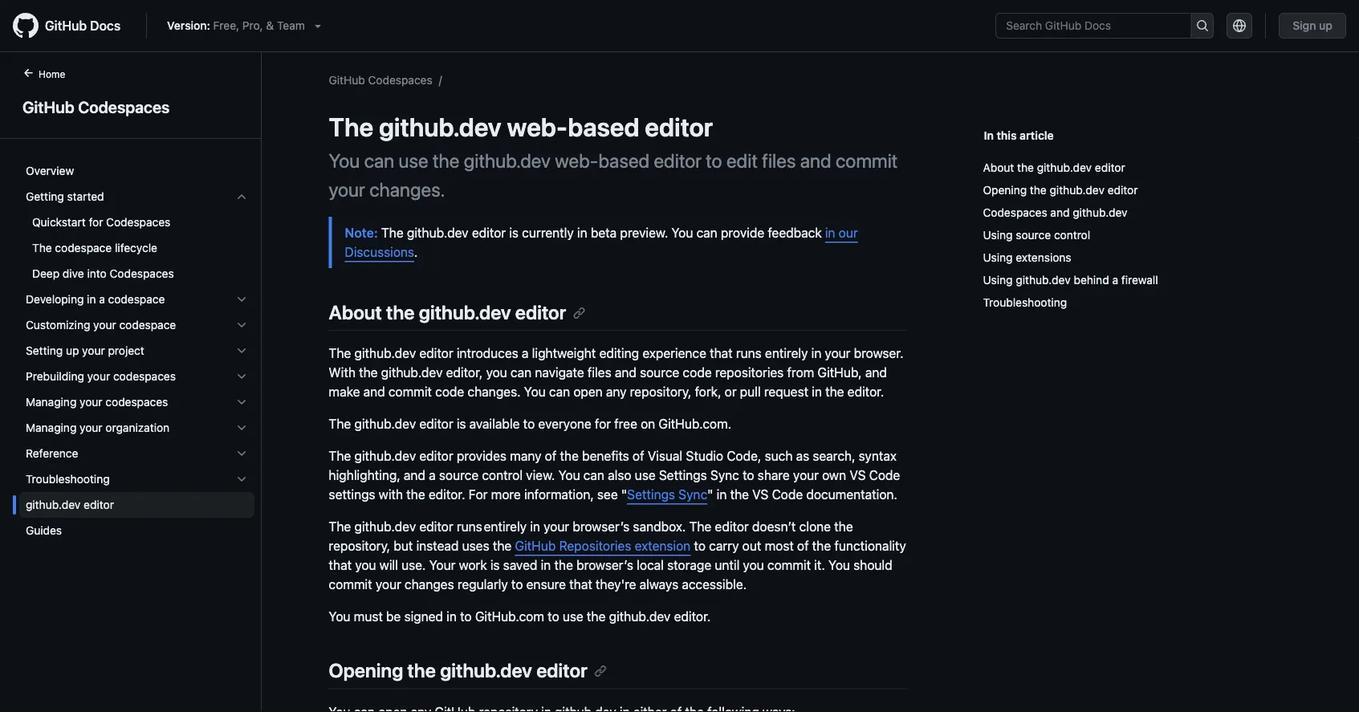 Task type: describe. For each thing, give the bounding box(es) containing it.
settings sync link
[[627, 487, 708, 503]]

for inside github codespaces element
[[89, 216, 103, 229]]

github codespaces element
[[0, 65, 262, 711]]

the codespace lifecycle
[[32, 241, 157, 255]]

make
[[329, 384, 360, 400]]

be
[[386, 609, 401, 625]]

1 horizontal spatial use
[[563, 609, 584, 625]]

settings sync " in the vs code documentation.
[[627, 487, 898, 503]]

troubleshooting link
[[984, 292, 1286, 314]]

.
[[414, 245, 418, 260]]

own
[[823, 468, 847, 483]]

up for sign
[[1320, 19, 1333, 32]]

codespaces left /
[[368, 73, 433, 86]]

note: the github.dev editor is currently in beta preview. you can provide feedback
[[345, 225, 826, 241]]

github.com
[[475, 609, 545, 625]]

0 vertical spatial troubleshooting
[[984, 296, 1068, 309]]

can inside you can use the github.dev web-based editor to edit files and commit your changes.
[[364, 149, 395, 172]]

in down studio
[[717, 487, 727, 503]]

instead
[[417, 539, 459, 554]]

the up discussions
[[381, 225, 404, 241]]

your up the managing your organization at bottom left
[[80, 396, 103, 409]]

repository, inside the github.dev editor introduces a lightweight editing experience that runs entirely in your browser. with the github.dev editor, you can navigate files and source code repositories from github, and make and commit code changes. you can open any repository, fork, or pull request in the editor.
[[630, 384, 692, 400]]

codespaces up using source control
[[984, 206, 1048, 219]]

0 horizontal spatial you
[[355, 558, 376, 573]]

using extensions link
[[984, 247, 1286, 269]]

until
[[715, 558, 740, 573]]

overview
[[26, 164, 74, 178]]

extensions
[[1016, 251, 1072, 264]]

you must be signed in to github.com to use the github.dev editor.
[[329, 609, 711, 625]]

the github.dev editor provides many of the benefits of visual studio code, such as search, syntax highlighting, and a source control view. you can also use settings sync to share your own vs code settings with the editor. for more information, see "
[[329, 449, 901, 503]]

a inside the github.dev editor introduces a lightweight editing experience that runs entirely in your browser. with the github.dev editor, you can navigate files and source code repositories from github, and make and commit code changes. you can open any repository, fork, or pull request in the editor.
[[522, 346, 529, 361]]

entirely
[[765, 346, 808, 361]]

prebuilding your codespaces
[[26, 370, 176, 383]]

to up the many
[[523, 417, 535, 432]]

navigate
[[535, 365, 585, 380]]

sign
[[1293, 19, 1317, 32]]

using for using source control
[[984, 229, 1013, 242]]

you inside the github.dev editor provides many of the benefits of visual studio code, such as search, syntax highlighting, and a source control view. you can also use settings sync to share your own vs code settings with the editor. for more information, see "
[[559, 468, 580, 483]]

runs
[[736, 346, 762, 361]]

managing your organization button
[[19, 415, 255, 441]]

of inside to carry out most of the functionality that you will use. your work is saved in the browser's local storage until you commit it. you should commit your changes regularly to ensure that they're always accessible.
[[798, 539, 809, 554]]

a right 'behind' on the right top of the page
[[1113, 273, 1119, 287]]

use.
[[402, 558, 426, 573]]

view.
[[526, 468, 555, 483]]

pull
[[740, 384, 761, 400]]

github docs
[[45, 18, 121, 33]]

the for the github.dev editor is available to everyone for free on github.com.
[[329, 417, 351, 432]]

control inside the github.dev editor provides many of the benefits of visual studio code, such as search, syntax highlighting, and a source control view. you can also use settings sync to share your own vs code settings with the editor. for more information, see "
[[482, 468, 523, 483]]

to down regularly
[[460, 609, 472, 625]]

in this article element
[[984, 127, 1293, 144]]

commit down "most"
[[768, 558, 811, 573]]

codespaces down "getting started" dropdown button
[[106, 216, 171, 229]]

codespaces and github.dev
[[984, 206, 1128, 219]]

0 horizontal spatial code
[[435, 384, 465, 400]]

to down ensure
[[548, 609, 560, 625]]

github repositories extension link
[[515, 539, 691, 554]]

reference button
[[19, 441, 255, 467]]

github.dev down github.com
[[440, 660, 532, 682]]

introduces
[[457, 346, 519, 361]]

can left provide
[[697, 225, 718, 241]]

repository, inside the github.dev editor runs entirely in your browser's sandbox. the editor doesn't clone the repository, but instead uses the
[[329, 539, 391, 554]]

and down the browser.
[[866, 365, 887, 380]]

a inside the github.dev editor provides many of the benefits of visual studio code, such as search, syntax highlighting, and a source control view. you can also use settings sync to share your own vs code settings with the editor. for more information, see "
[[429, 468, 436, 483]]

is inside to carry out most of the functionality that you will use. your work is saved in the browser's local storage until you commit it. you should commit your changes regularly to ensure that they're always accessible.
[[491, 558, 500, 573]]

version: free, pro, & team
[[167, 19, 305, 32]]

customizing your codespace button
[[19, 312, 255, 338]]

the codespace lifecycle link
[[19, 235, 255, 261]]

on
[[641, 417, 656, 432]]

sign up link
[[1280, 13, 1347, 39]]

using github.dev behind a firewall
[[984, 273, 1159, 287]]

codespace inside 'dropdown button'
[[108, 293, 165, 306]]

managing your codespaces
[[26, 396, 168, 409]]

extension
[[635, 539, 691, 554]]

most
[[765, 539, 794, 554]]

the github.dev editor introduces a lightweight editing experience that runs entirely in your browser. with the github.dev editor, you can navigate files and source code repositories from github, and make and commit code changes. you can open any repository, fork, or pull request in the editor.
[[329, 346, 904, 400]]

your
[[429, 558, 456, 573]]

it.
[[815, 558, 826, 573]]

in our discussions link
[[345, 225, 858, 260]]

in up from
[[812, 346, 822, 361]]

article
[[1020, 129, 1054, 142]]

github.dev down article
[[1038, 161, 1092, 174]]

local
[[637, 558, 664, 573]]

0 vertical spatial opening
[[984, 184, 1027, 197]]

github.dev inside the github.dev editor runs entirely in your browser's sandbox. the editor doesn't clone the repository, but instead uses the
[[355, 519, 416, 535]]

your down developing in a codespace
[[93, 318, 116, 332]]

you inside the github.dev editor introduces a lightweight editing experience that runs entirely in your browser. with the github.dev editor, you can navigate files and source code repositories from github, and make and commit code changes. you can open any repository, fork, or pull request in the editor.
[[486, 365, 507, 380]]

Search GitHub Docs search field
[[997, 14, 1191, 38]]

sc 9kayk9 0 image for reference
[[235, 447, 248, 460]]

0 horizontal spatial opening the github.dev editor link
[[329, 660, 607, 682]]

1 horizontal spatial about the github.dev editor link
[[984, 157, 1286, 179]]

github.dev down extensions
[[1016, 273, 1071, 287]]

code inside the github.dev editor provides many of the benefits of visual studio code, such as search, syntax highlighting, and a source control view. you can also use settings sync to share your own vs code settings with the editor. for more information, see "
[[870, 468, 901, 483]]

0 vertical spatial source
[[1016, 229, 1052, 242]]

in left beta
[[577, 225, 588, 241]]

2 vertical spatial editor.
[[674, 609, 711, 625]]

your inside dropdown button
[[82, 344, 105, 357]]

0 vertical spatial opening the github.dev editor link
[[984, 179, 1286, 202]]

vs inside the github.dev editor provides many of the benefits of visual studio code, such as search, syntax highlighting, and a source control view. you can also use settings sync to share your own vs code settings with the editor. for more information, see "
[[850, 468, 866, 483]]

organization
[[106, 421, 170, 435]]

codespaces down the codespace lifecycle link
[[110, 267, 174, 280]]

the for the github.dev web-based editor
[[329, 112, 374, 142]]

" inside the github.dev editor provides many of the benefits of visual studio code, such as search, syntax highlighting, and a source control view. you can also use settings sync to share your own vs code settings with the editor. for more information, see "
[[622, 487, 627, 503]]

edit
[[727, 149, 758, 172]]

1 horizontal spatial opening the github.dev editor
[[984, 184, 1139, 197]]

1 vertical spatial for
[[595, 417, 611, 432]]

0 vertical spatial web-
[[507, 112, 568, 142]]

to down saved
[[512, 577, 523, 593]]

managing for managing your organization
[[26, 421, 77, 435]]

editor. inside the github.dev editor introduces a lightweight editing experience that runs entirely in your browser. with the github.dev editor, you can navigate files and source code repositories from github, and make and commit code changes. you can open any repository, fork, or pull request in the editor.
[[848, 384, 885, 400]]

using for using extensions
[[984, 251, 1013, 264]]

you left must on the bottom left of page
[[329, 609, 351, 625]]

using source control link
[[984, 224, 1286, 247]]

managing for managing your codespaces
[[26, 396, 77, 409]]

browser's inside the github.dev editor runs entirely in your browser's sandbox. the editor doesn't clone the repository, but instead uses the
[[573, 519, 630, 535]]

codespaces up "overview" link
[[78, 97, 170, 116]]

this
[[997, 129, 1017, 142]]

you inside the github.dev editor introduces a lightweight editing experience that runs entirely in your browser. with the github.dev editor, you can navigate files and source code repositories from github, and make and commit code changes. you can open any repository, fork, or pull request in the editor.
[[524, 384, 546, 400]]

editor inside you can use the github.dev web-based editor to edit files and commit your changes.
[[654, 149, 702, 172]]

behind
[[1074, 273, 1110, 287]]

sc 9kayk9 0 image for setting up your project
[[235, 345, 248, 357]]

github docs link
[[13, 13, 133, 39]]

you inside to carry out most of the functionality that you will use. your work is saved in the browser's local storage until you commit it. you should commit your changes regularly to ensure that they're always accessible.
[[829, 558, 851, 573]]

github.dev up with
[[355, 346, 416, 361]]

work
[[459, 558, 487, 573]]

in inside to carry out most of the functionality that you will use. your work is saved in the browser's local storage until you commit it. you should commit your changes regularly to ensure that they're always accessible.
[[541, 558, 551, 573]]

syntax
[[859, 449, 897, 464]]

they're
[[596, 577, 637, 593]]

0 horizontal spatial about the github.dev editor
[[329, 301, 567, 324]]

2 horizontal spatial you
[[743, 558, 764, 573]]

getting started element containing getting started
[[13, 184, 261, 287]]

quickstart for codespaces link
[[19, 210, 255, 235]]

information,
[[525, 487, 594, 503]]

doesn't
[[753, 519, 796, 535]]

your inside you can use the github.dev web-based editor to edit files and commit your changes.
[[329, 178, 365, 201]]

1 vertical spatial that
[[329, 558, 352, 573]]

files inside the github.dev editor introduces a lightweight editing experience that runs entirely in your browser. with the github.dev editor, you can navigate files and source code repositories from github, and make and commit code changes. you can open any repository, fork, or pull request in the editor.
[[588, 365, 612, 380]]

should
[[854, 558, 893, 573]]

share
[[758, 468, 790, 483]]

0 horizontal spatial sync
[[679, 487, 708, 503]]

0 vertical spatial codespace
[[55, 241, 112, 255]]

using for using github.dev behind a firewall
[[984, 273, 1013, 287]]

github.dev down /
[[379, 112, 502, 142]]

editing
[[600, 346, 639, 361]]

to inside the github.dev editor provides many of the benefits of visual studio code, such as search, syntax highlighting, and a source control view. you can also use settings sync to share your own vs code settings with the editor. for more information, see "
[[743, 468, 755, 483]]

troubleshooting button
[[19, 467, 255, 492]]

setting up your project button
[[19, 338, 255, 364]]

free
[[615, 417, 638, 432]]

pro,
[[242, 19, 263, 32]]

2 horizontal spatial is
[[509, 225, 519, 241]]

codespaces for prebuilding your codespaces
[[113, 370, 176, 383]]

commit up must on the bottom left of page
[[329, 577, 372, 593]]

signed
[[404, 609, 443, 625]]

to inside you can use the github.dev web-based editor to edit files and commit your changes.
[[706, 149, 723, 172]]

prebuilding
[[26, 370, 84, 383]]

your inside the github.dev editor introduces a lightweight editing experience that runs entirely in your browser. with the github.dev editor, you can navigate files and source code repositories from github, and make and commit code changes. you can open any repository, fork, or pull request in the editor.
[[825, 346, 851, 361]]

the for the codespace lifecycle
[[32, 241, 52, 255]]

saved
[[503, 558, 538, 573]]

sc 9kayk9 0 image for troubleshooting
[[235, 473, 248, 486]]

editor inside github codespaces element
[[84, 498, 114, 512]]

0 horizontal spatial of
[[545, 449, 557, 464]]

repositories
[[716, 365, 784, 380]]

use inside you can use the github.dev web-based editor to edit files and commit your changes.
[[399, 149, 429, 172]]

and inside you can use the github.dev web-based editor to edit files and commit your changes.
[[801, 149, 832, 172]]

source inside the github.dev editor introduces a lightweight editing experience that runs entirely in your browser. with the github.dev editor, you can navigate files and source code repositories from github, and make and commit code changes. you can open any repository, fork, or pull request in the editor.
[[640, 365, 680, 380]]

developing
[[26, 293, 84, 306]]

github.dev inside github codespaces element
[[26, 498, 81, 512]]

web- inside you can use the github.dev web-based editor to edit files and commit your changes.
[[555, 149, 599, 172]]

documentation.
[[807, 487, 898, 503]]

github codespaces
[[22, 97, 170, 116]]

sc 9kayk9 0 image for getting started
[[235, 190, 248, 203]]

in down from
[[812, 384, 822, 400]]

files inside you can use the github.dev web-based editor to edit files and commit your changes.
[[762, 149, 796, 172]]

highlighting,
[[329, 468, 401, 483]]

0 vertical spatial code
[[683, 365, 712, 380]]

can left navigate
[[511, 365, 532, 380]]

many
[[510, 449, 542, 464]]

search,
[[813, 449, 856, 464]]

as
[[796, 449, 810, 464]]

the for the github.dev editor runs entirely in your browser's sandbox. the editor doesn't clone the repository, but instead uses the
[[329, 519, 351, 535]]

that inside the github.dev editor introduces a lightweight editing experience that runs entirely in your browser. with the github.dev editor, you can navigate files and source code repositories from github, and make and commit code changes. you can open any repository, fork, or pull request in the editor.
[[710, 346, 733, 361]]

in this article
[[984, 129, 1054, 142]]

any
[[606, 384, 627, 400]]

customizing your codespace
[[26, 318, 176, 332]]

1 vertical spatial is
[[457, 417, 466, 432]]

your down managing your codespaces
[[80, 421, 103, 435]]

using github.dev behind a firewall link
[[984, 269, 1286, 292]]



Task type: locate. For each thing, give the bounding box(es) containing it.
sc 9kayk9 0 image inside managing your codespaces dropdown button
[[235, 396, 248, 409]]

you inside you can use the github.dev web-based editor to edit files and commit your changes.
[[329, 149, 360, 172]]

about up with
[[329, 301, 382, 324]]

github codespaces /
[[329, 73, 442, 86]]

1 horizontal spatial about the github.dev editor
[[984, 161, 1126, 174]]

and inside codespaces and github.dev link
[[1051, 206, 1070, 219]]

your up github,
[[825, 346, 851, 361]]

use
[[399, 149, 429, 172], [635, 468, 656, 483], [563, 609, 584, 625]]

regularly
[[458, 577, 508, 593]]

you
[[486, 365, 507, 380], [355, 558, 376, 573], [743, 558, 764, 573]]

1 horizontal spatial editor.
[[674, 609, 711, 625]]

can down navigate
[[549, 384, 570, 400]]

troubleshooting down the using extensions
[[984, 296, 1068, 309]]

using
[[984, 229, 1013, 242], [984, 251, 1013, 264], [984, 273, 1013, 287]]

1 sc 9kayk9 0 image from the top
[[235, 293, 248, 306]]

1 vertical spatial troubleshooting
[[26, 473, 110, 486]]

based up you can use the github.dev web-based editor to edit files and commit your changes. at the top of page
[[568, 112, 640, 142]]

lifecycle
[[115, 241, 157, 255]]

0 vertical spatial files
[[762, 149, 796, 172]]

benefits
[[582, 449, 630, 464]]

you down introduces
[[486, 365, 507, 380]]

2 horizontal spatial of
[[798, 539, 809, 554]]

using source control
[[984, 229, 1091, 242]]

0 vertical spatial based
[[568, 112, 640, 142]]

in right signed
[[447, 609, 457, 625]]

github.com.
[[659, 417, 732, 432]]

getting started button
[[19, 184, 255, 210]]

dive
[[63, 267, 84, 280]]

0 vertical spatial github codespaces link
[[329, 73, 433, 86]]

0 vertical spatial opening the github.dev editor
[[984, 184, 1139, 197]]

based up preview.
[[599, 149, 650, 172]]

based inside you can use the github.dev web-based editor to edit files and commit your changes.
[[599, 149, 650, 172]]

2 vertical spatial that
[[570, 577, 593, 593]]

the up highlighting,
[[329, 449, 351, 464]]

0 vertical spatial code
[[870, 468, 901, 483]]

control up more
[[482, 468, 523, 483]]

sc 9kayk9 0 image for managing your codespaces
[[235, 396, 248, 409]]

0 vertical spatial codespaces
[[113, 370, 176, 383]]

code down editor,
[[435, 384, 465, 400]]

codespaces down setting up your project dropdown button
[[113, 370, 176, 383]]

files up open
[[588, 365, 612, 380]]

opening the github.dev editor down signed
[[329, 660, 588, 682]]

available
[[470, 417, 520, 432]]

codespaces inside "prebuilding your codespaces" 'dropdown button'
[[113, 370, 176, 383]]

1 vertical spatial sync
[[679, 487, 708, 503]]

sc 9kayk9 0 image inside troubleshooting dropdown button
[[235, 473, 248, 486]]

the down github codespaces /
[[329, 112, 374, 142]]

1 sc 9kayk9 0 image from the top
[[235, 190, 248, 203]]

overview link
[[19, 158, 255, 184]]

1 horizontal spatial is
[[491, 558, 500, 573]]

4 sc 9kayk9 0 image from the top
[[235, 396, 248, 409]]

codespace down deep dive into codespaces link
[[108, 293, 165, 306]]

and down editing
[[615, 365, 637, 380]]

runs entirely
[[457, 519, 527, 535]]

up right setting
[[66, 344, 79, 357]]

opening down must on the bottom left of page
[[329, 660, 403, 682]]

provides
[[457, 449, 507, 464]]

sc 9kayk9 0 image for developing in a codespace
[[235, 293, 248, 306]]

home link
[[16, 67, 91, 83]]

2 using from the top
[[984, 251, 1013, 264]]

0 horizontal spatial that
[[329, 558, 352, 573]]

in left our
[[826, 225, 836, 241]]

repository, up on
[[630, 384, 692, 400]]

sc 9kayk9 0 image inside customizing your codespace dropdown button
[[235, 319, 248, 332]]

opening
[[984, 184, 1027, 197], [329, 660, 403, 682]]

troubleshooting inside dropdown button
[[26, 473, 110, 486]]

1 getting started element from the top
[[13, 184, 261, 287]]

1 vertical spatial browser's
[[577, 558, 634, 573]]

1 horizontal spatial control
[[1055, 229, 1091, 242]]

5 sc 9kayk9 0 image from the top
[[235, 422, 248, 435]]

github for github repositories extension
[[515, 539, 556, 554]]

clone
[[800, 519, 831, 535]]

using extensions
[[984, 251, 1072, 264]]

about the github.dev editor link up introduces
[[329, 301, 586, 324]]

1 using from the top
[[984, 229, 1013, 242]]

1 horizontal spatial files
[[762, 149, 796, 172]]

browser.
[[854, 346, 904, 361]]

settings inside the github.dev editor provides many of the benefits of visual studio code, such as search, syntax highlighting, and a source control view. you can also use settings sync to share your own vs code settings with the editor. for more information, see "
[[659, 468, 707, 483]]

github codespaces link up "overview" link
[[19, 95, 242, 119]]

0 horizontal spatial up
[[66, 344, 79, 357]]

codespace inside dropdown button
[[119, 318, 176, 332]]

browser's down github repositories extension link
[[577, 558, 634, 573]]

or
[[725, 384, 737, 400]]

editor inside the github.dev editor provides many of the benefits of visual studio code, such as search, syntax highlighting, and a source control view. you can also use settings sync to share your own vs code settings with the editor. for more information, see "
[[420, 449, 454, 464]]

2 managing from the top
[[26, 421, 77, 435]]

1 vertical spatial repository,
[[329, 539, 391, 554]]

the github.dev editor is available to everyone for free on github.com.
[[329, 417, 732, 432]]

but
[[394, 539, 413, 554]]

your inside the github.dev editor provides many of the benefits of visual studio code, such as search, syntax highlighting, and a source control view. you can also use settings sync to share your own vs code settings with the editor. for more information, see "
[[794, 468, 819, 483]]

sc 9kayk9 0 image inside reference dropdown button
[[235, 447, 248, 460]]

for
[[469, 487, 488, 503]]

2 vertical spatial source
[[439, 468, 479, 483]]

editor inside the github.dev editor introduces a lightweight editing experience that runs entirely in your browser. with the github.dev editor, you can navigate files and source code repositories from github, and make and commit code changes. you can open any repository, fork, or pull request in the editor.
[[420, 346, 454, 361]]

codespace down developing in a codespace 'dropdown button'
[[119, 318, 176, 332]]

1 vertical spatial web-
[[555, 149, 599, 172]]

2 vertical spatial using
[[984, 273, 1013, 287]]

guides link
[[19, 518, 255, 544]]

1 vertical spatial code
[[435, 384, 465, 400]]

browser's inside to carry out most of the functionality that you will use. your work is saved in the browser's local storage until you commit it. you should commit your changes regularly to ensure that they're always accessible.
[[577, 558, 634, 573]]

1 horizontal spatial sync
[[711, 468, 740, 483]]

and right make
[[364, 384, 385, 400]]

select language: current language is english image
[[1234, 19, 1247, 32]]

up inside dropdown button
[[66, 344, 79, 357]]

sc 9kayk9 0 image inside setting up your project dropdown button
[[235, 345, 248, 357]]

1 vertical spatial files
[[588, 365, 612, 380]]

code,
[[727, 449, 762, 464]]

3 sc 9kayk9 0 image from the top
[[235, 447, 248, 460]]

deep dive into codespaces link
[[19, 261, 255, 287]]

your up the note:
[[329, 178, 365, 201]]

you up the note:
[[329, 149, 360, 172]]

1 vertical spatial about the github.dev editor
[[329, 301, 567, 324]]

managing your codespaces button
[[19, 390, 255, 415]]

your inside the github.dev editor runs entirely in your browser's sandbox. the editor doesn't clone the repository, but instead uses the
[[544, 519, 570, 535]]

a inside 'dropdown button'
[[99, 293, 105, 306]]

managing down prebuilding
[[26, 396, 77, 409]]

codespaces for managing your codespaces
[[106, 396, 168, 409]]

editor,
[[446, 365, 483, 380]]

2 vertical spatial use
[[563, 609, 584, 625]]

1 horizontal spatial code
[[870, 468, 901, 483]]

github.dev editor link
[[19, 492, 255, 518]]

2 sc 9kayk9 0 image from the top
[[235, 319, 248, 332]]

use inside the github.dev editor provides many of the benefits of visual studio code, such as search, syntax highlighting, and a source control view. you can also use settings sync to share your own vs code settings with the editor. for more information, see "
[[635, 468, 656, 483]]

1 vertical spatial about the github.dev editor link
[[329, 301, 586, 324]]

in our discussions
[[345, 225, 858, 260]]

opening the github.dev editor up the codespaces and github.dev
[[984, 184, 1139, 197]]

2 " from the left
[[708, 487, 714, 503]]

reference
[[26, 447, 78, 460]]

1 horizontal spatial that
[[570, 577, 593, 593]]

up inside "link"
[[1320, 19, 1333, 32]]

getting started element
[[13, 184, 261, 287], [13, 210, 261, 287]]

3 sc 9kayk9 0 image from the top
[[235, 345, 248, 357]]

and inside the github.dev editor provides many of the benefits of visual studio code, such as search, syntax highlighting, and a source control view. you can also use settings sync to share your own vs code settings with the editor. for more information, see "
[[404, 468, 426, 483]]

using down the using extensions
[[984, 273, 1013, 287]]

1 vertical spatial code
[[772, 487, 803, 503]]

github for github codespaces
[[22, 97, 74, 116]]

2 getting started element from the top
[[13, 210, 261, 287]]

sc 9kayk9 0 image
[[235, 190, 248, 203], [235, 370, 248, 383], [235, 447, 248, 460], [235, 473, 248, 486]]

code
[[870, 468, 901, 483], [772, 487, 803, 503]]

codespaces inside managing your codespaces dropdown button
[[106, 396, 168, 409]]

feedback
[[768, 225, 822, 241]]

github.dev up .
[[407, 225, 469, 241]]

in up ensure
[[541, 558, 551, 573]]

your up managing your codespaces
[[87, 370, 110, 383]]

settings up the sandbox.
[[627, 487, 676, 503]]

github inside "link"
[[45, 18, 87, 33]]

github.dev inside you can use the github.dev web-based editor to edit files and commit your changes.
[[464, 149, 551, 172]]

based
[[568, 112, 640, 142], [599, 149, 650, 172]]

version:
[[167, 19, 210, 32]]

out
[[743, 539, 762, 554]]

in inside 'dropdown button'
[[87, 293, 96, 306]]

vs down share
[[753, 487, 769, 503]]

1 horizontal spatial troubleshooting
[[984, 296, 1068, 309]]

0 horizontal spatial control
[[482, 468, 523, 483]]

1 vertical spatial source
[[640, 365, 680, 380]]

our
[[839, 225, 858, 241]]

for
[[89, 216, 103, 229], [595, 417, 611, 432]]

editor
[[645, 112, 713, 142], [654, 149, 702, 172], [1096, 161, 1126, 174], [1108, 184, 1139, 197], [472, 225, 506, 241], [515, 301, 567, 324], [420, 346, 454, 361], [420, 417, 454, 432], [420, 449, 454, 464], [84, 498, 114, 512], [420, 519, 454, 535], [715, 519, 749, 535], [537, 660, 588, 682]]

1 vertical spatial codespaces
[[106, 396, 168, 409]]

in down into
[[87, 293, 96, 306]]

source inside the github.dev editor provides many of the benefits of visual studio code, such as search, syntax highlighting, and a source control view. you can also use settings sync to share your own vs code settings with the editor. for more information, see "
[[439, 468, 479, 483]]

0 horizontal spatial for
[[89, 216, 103, 229]]

1 horizontal spatial of
[[633, 449, 645, 464]]

1 horizontal spatial "
[[708, 487, 714, 503]]

in inside 'in our discussions'
[[826, 225, 836, 241]]

sc 9kayk9 0 image
[[235, 293, 248, 306], [235, 319, 248, 332], [235, 345, 248, 357], [235, 396, 248, 409], [235, 422, 248, 435]]

getting
[[26, 190, 64, 203]]

changes. up available at the left of the page
[[468, 384, 521, 400]]

the inside you can use the github.dev web-based editor to edit files and commit your changes.
[[433, 149, 460, 172]]

" down studio
[[708, 487, 714, 503]]

in inside the github.dev editor runs entirely in your browser's sandbox. the editor doesn't clone the repository, but instead uses the
[[530, 519, 541, 535]]

1 horizontal spatial changes.
[[468, 384, 521, 400]]

1 horizontal spatial for
[[595, 417, 611, 432]]

you right preview.
[[672, 225, 694, 241]]

source up for
[[439, 468, 479, 483]]

using up the using extensions
[[984, 229, 1013, 242]]

changes
[[405, 577, 454, 593]]

2 vertical spatial is
[[491, 558, 500, 573]]

codespaces
[[368, 73, 433, 86], [78, 97, 170, 116], [984, 206, 1048, 219], [106, 216, 171, 229], [110, 267, 174, 280]]

editor. left for
[[429, 487, 466, 503]]

0 horizontal spatial source
[[439, 468, 479, 483]]

carry
[[709, 539, 739, 554]]

sync inside the github.dev editor provides many of the benefits of visual studio code, such as search, syntax highlighting, and a source control view. you can also use settings sync to share your own vs code settings with the editor. for more information, see "
[[711, 468, 740, 483]]

started
[[67, 190, 104, 203]]

1 vertical spatial about
[[329, 301, 382, 324]]

1 horizontal spatial code
[[683, 365, 712, 380]]

1 vertical spatial changes.
[[468, 384, 521, 400]]

the for the github.dev editor provides many of the benefits of visual studio code, such as search, syntax highlighting, and a source control view. you can also use settings sync to share your own vs code settings with the editor. for more information, see "
[[329, 449, 351, 464]]

the down the settings
[[329, 519, 351, 535]]

sc 9kayk9 0 image inside the managing your organization dropdown button
[[235, 422, 248, 435]]

to up storage
[[694, 539, 706, 554]]

opening the github.dev editor link down github.com
[[329, 660, 607, 682]]

accessible.
[[682, 577, 747, 593]]

1 vertical spatial editor.
[[429, 487, 466, 503]]

github.dev up the codespaces and github.dev
[[1050, 184, 1105, 197]]

the inside the github.dev editor introduces a lightweight editing experience that runs entirely in your browser. with the github.dev editor, you can navigate files and source code repositories from github, and make and commit code changes. you can open any repository, fork, or pull request in the editor.
[[329, 346, 351, 361]]

sc 9kayk9 0 image for customizing your codespace
[[235, 319, 248, 332]]

2 sc 9kayk9 0 image from the top
[[235, 370, 248, 383]]

github for github docs
[[45, 18, 87, 33]]

sandbox.
[[633, 519, 686, 535]]

is left available at the left of the page
[[457, 417, 466, 432]]

you down navigate
[[524, 384, 546, 400]]

about down this
[[984, 161, 1015, 174]]

2 horizontal spatial source
[[1016, 229, 1052, 242]]

repository, up the will on the left
[[329, 539, 391, 554]]

0 horizontal spatial is
[[457, 417, 466, 432]]

0 horizontal spatial changes.
[[370, 178, 445, 201]]

discussions
[[345, 245, 414, 260]]

commit inside the github.dev editor introduces a lightweight editing experience that runs entirely in your browser. with the github.dev editor, you can navigate files and source code repositories from github, and make and commit code changes. you can open any repository, fork, or pull request in the editor.
[[389, 384, 432, 400]]

editor. inside the github.dev editor provides many of the benefits of visual studio code, such as search, syntax highlighting, and a source control view. you can also use settings sync to share your own vs code settings with the editor. for more information, see "
[[429, 487, 466, 503]]

github.dev up introduces
[[419, 301, 511, 324]]

0 vertical spatial about the github.dev editor link
[[984, 157, 1286, 179]]

1 horizontal spatial you
[[486, 365, 507, 380]]

in
[[577, 225, 588, 241], [826, 225, 836, 241], [87, 293, 96, 306], [812, 346, 822, 361], [812, 384, 822, 400], [717, 487, 727, 503], [530, 519, 541, 535], [541, 558, 551, 573], [447, 609, 457, 625]]

0 horizontal spatial editor.
[[429, 487, 466, 503]]

the inside github codespaces element
[[32, 241, 52, 255]]

of left 'visual'
[[633, 449, 645, 464]]

0 horizontal spatial github codespaces link
[[19, 95, 242, 119]]

sign up
[[1293, 19, 1333, 32]]

" right see
[[622, 487, 627, 503]]

and right highlighting,
[[404, 468, 426, 483]]

your up "prebuilding your codespaces"
[[82, 344, 105, 357]]

a right highlighting,
[[429, 468, 436, 483]]

1 horizontal spatial github codespaces link
[[329, 73, 433, 86]]

sync down code,
[[711, 468, 740, 483]]

code up 'fork,'
[[683, 365, 712, 380]]

to down code,
[[743, 468, 755, 483]]

0 vertical spatial control
[[1055, 229, 1091, 242]]

github.dev down always
[[609, 609, 671, 625]]

2 horizontal spatial editor.
[[848, 384, 885, 400]]

1 " from the left
[[622, 487, 627, 503]]

repositories
[[559, 539, 632, 554]]

sc 9kayk9 0 image for prebuilding your codespaces
[[235, 370, 248, 383]]

github
[[45, 18, 87, 33], [329, 73, 365, 86], [22, 97, 74, 116], [515, 539, 556, 554]]

1 vertical spatial control
[[482, 468, 523, 483]]

sc 9kayk9 0 image inside developing in a codespace 'dropdown button'
[[235, 293, 248, 306]]

2 horizontal spatial that
[[710, 346, 733, 361]]

settings
[[659, 468, 707, 483], [627, 487, 676, 503]]

github.dev inside the github.dev editor provides many of the benefits of visual studio code, such as search, syntax highlighting, and a source control view. you can also use settings sync to share your own vs code settings with the editor. for more information, see "
[[355, 449, 416, 464]]

commit up our
[[836, 149, 898, 172]]

0 vertical spatial repository,
[[630, 384, 692, 400]]

github.dev up highlighting,
[[355, 449, 416, 464]]

editor. down accessible.
[[674, 609, 711, 625]]

provide
[[721, 225, 765, 241]]

your inside to carry out most of the functionality that you will use. your work is saved in the browser's local storage until you commit it. you should commit your changes regularly to ensure that they're always accessible.
[[376, 577, 401, 593]]

quickstart
[[32, 216, 86, 229]]

preview.
[[620, 225, 668, 241]]

1 horizontal spatial opening the github.dev editor link
[[984, 179, 1286, 202]]

1 vertical spatial managing
[[26, 421, 77, 435]]

1 vertical spatial opening the github.dev editor
[[329, 660, 588, 682]]

0 vertical spatial vs
[[850, 468, 866, 483]]

everyone
[[538, 417, 592, 432]]

1 vertical spatial opening
[[329, 660, 403, 682]]

the for the github.dev editor introduces a lightweight editing experience that runs entirely in your browser. with the github.dev editor, you can navigate files and source code repositories from github, and make and commit code changes. you can open any repository, fork, or pull request in the editor.
[[329, 346, 351, 361]]

1 horizontal spatial repository,
[[630, 384, 692, 400]]

about the github.dev editor link
[[984, 157, 1286, 179], [329, 301, 586, 324]]

sync down studio
[[679, 487, 708, 503]]

a right introduces
[[522, 346, 529, 361]]

opening down this
[[984, 184, 1027, 197]]

opening the github.dev editor link
[[984, 179, 1286, 202], [329, 660, 607, 682]]

that left the will on the left
[[329, 558, 352, 573]]

4 sc 9kayk9 0 image from the top
[[235, 473, 248, 486]]

will
[[380, 558, 398, 573]]

1 horizontal spatial about
[[984, 161, 1015, 174]]

team
[[277, 19, 305, 32]]

github for github codespaces /
[[329, 73, 365, 86]]

the github.dev web-based editor
[[329, 112, 713, 142]]

is
[[509, 225, 519, 241], [457, 417, 466, 432], [491, 558, 500, 573]]

0 horizontal spatial vs
[[753, 487, 769, 503]]

1 horizontal spatial source
[[640, 365, 680, 380]]

you left the will on the left
[[355, 558, 376, 573]]

changes. inside you can use the github.dev web-based editor to edit files and commit your changes.
[[370, 178, 445, 201]]

changes. inside the github.dev editor introduces a lightweight editing experience that runs entirely in your browser. with the github.dev editor, you can navigate files and source code repositories from github, and make and commit code changes. you can open any repository, fork, or pull request in the editor.
[[468, 384, 521, 400]]

3 using from the top
[[984, 273, 1013, 287]]

the up carry
[[690, 519, 712, 535]]

0 vertical spatial is
[[509, 225, 519, 241]]

0 vertical spatial for
[[89, 216, 103, 229]]

commit inside you can use the github.dev web-based editor to edit files and commit your changes.
[[836, 149, 898, 172]]

is right work
[[491, 558, 500, 573]]

setting up your project
[[26, 344, 144, 357]]

managing your organization
[[26, 421, 170, 435]]

can inside the github.dev editor provides many of the benefits of visual studio code, such as search, syntax highlighting, and a source control view. you can also use settings sync to share your own vs code settings with the editor. for more information, see "
[[584, 468, 605, 483]]

the inside the github.dev editor provides many of the benefits of visual studio code, such as search, syntax highlighting, and a source control view. you can also use settings sync to share your own vs code settings with the editor. for more information, see "
[[329, 449, 351, 464]]

deep
[[32, 267, 60, 280]]

1 vertical spatial based
[[599, 149, 650, 172]]

1 horizontal spatial up
[[1320, 19, 1333, 32]]

your down as
[[794, 468, 819, 483]]

0 horizontal spatial troubleshooting
[[26, 473, 110, 486]]

code down share
[[772, 487, 803, 503]]

your inside 'dropdown button'
[[87, 370, 110, 383]]

codespaces and github.dev link
[[984, 202, 1286, 224]]

studio
[[686, 449, 724, 464]]

you
[[329, 149, 360, 172], [672, 225, 694, 241], [524, 384, 546, 400], [559, 468, 580, 483], [829, 558, 851, 573], [329, 609, 351, 625]]

getting started element containing quickstart for codespaces
[[13, 210, 261, 287]]

github.dev down make
[[355, 417, 416, 432]]

0 vertical spatial managing
[[26, 396, 77, 409]]

0 vertical spatial browser's
[[573, 519, 630, 535]]

up for setting
[[66, 344, 79, 357]]

browser's up github repositories extension link
[[573, 519, 630, 535]]

sc 9kayk9 0 image inside "getting started" dropdown button
[[235, 190, 248, 203]]

editor. down github,
[[848, 384, 885, 400]]

github.dev up but
[[355, 519, 416, 535]]

sc 9kayk9 0 image for managing your organization
[[235, 422, 248, 435]]

1 vertical spatial settings
[[627, 487, 676, 503]]

customizing
[[26, 318, 90, 332]]

0 vertical spatial sync
[[711, 468, 740, 483]]

request
[[765, 384, 809, 400]]

experience
[[643, 346, 707, 361]]

0 vertical spatial settings
[[659, 468, 707, 483]]

is left currently
[[509, 225, 519, 241]]

1 vertical spatial vs
[[753, 487, 769, 503]]

0 vertical spatial that
[[710, 346, 733, 361]]

visual
[[648, 449, 683, 464]]

None search field
[[996, 13, 1215, 39]]

your down information,
[[544, 519, 570, 535]]

about the github.dev editor
[[984, 161, 1126, 174], [329, 301, 567, 324]]

sc 9kayk9 0 image inside "prebuilding your codespaces" 'dropdown button'
[[235, 370, 248, 383]]

1 vertical spatial codespace
[[108, 293, 165, 306]]

that right ensure
[[570, 577, 593, 593]]

github.dev up using source control link
[[1073, 206, 1128, 219]]

github.dev
[[379, 112, 502, 142], [464, 149, 551, 172], [1038, 161, 1092, 174], [1050, 184, 1105, 197], [1073, 206, 1128, 219], [407, 225, 469, 241], [1016, 273, 1071, 287], [419, 301, 511, 324], [355, 346, 416, 361], [381, 365, 443, 380], [355, 417, 416, 432], [355, 449, 416, 464], [26, 498, 81, 512], [355, 519, 416, 535], [609, 609, 671, 625], [440, 660, 532, 682]]

2 horizontal spatial use
[[635, 468, 656, 483]]

0 horizontal spatial about the github.dev editor link
[[329, 301, 586, 324]]

1 managing from the top
[[26, 396, 77, 409]]

search image
[[1197, 19, 1209, 32]]

0 horizontal spatial "
[[622, 487, 627, 503]]

free,
[[213, 19, 239, 32]]

github.dev left editor,
[[381, 365, 443, 380]]

triangle down image
[[311, 19, 324, 32]]

0 horizontal spatial use
[[399, 149, 429, 172]]

and up using source control
[[1051, 206, 1070, 219]]

codespace
[[55, 241, 112, 255], [108, 293, 165, 306], [119, 318, 176, 332]]

0 vertical spatial changes.
[[370, 178, 445, 201]]

control
[[1055, 229, 1091, 242], [482, 468, 523, 483]]

deep dive into codespaces
[[32, 267, 174, 280]]



Task type: vqa. For each thing, say whether or not it's contained in the screenshot.
The related to The github.dev editor is available to everyone for free on GitHub.com.
yes



